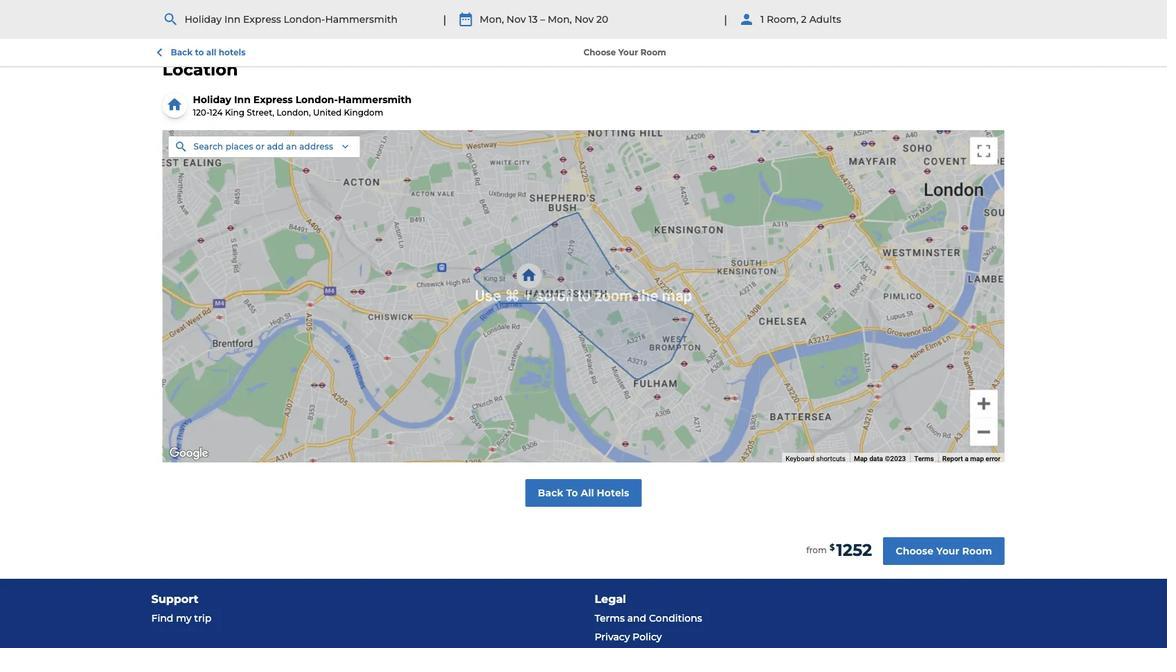Task type: vqa. For each thing, say whether or not it's contained in the screenshot.
'View Map' button
no



Task type: describe. For each thing, give the bounding box(es) containing it.
1 horizontal spatial reviews
[[586, 15, 628, 27]]

holiday inn express london-hammersmith 120-124 king street, london, united kingdom
[[193, 93, 412, 118]]

–
[[540, 13, 545, 25]]

adults
[[810, 13, 842, 25]]

2 mon, from the left
[[548, 13, 572, 25]]

holiday inn express london-hammersmith
[[185, 13, 398, 25]]

map
[[971, 455, 984, 463]]

hotels
[[597, 487, 629, 499]]

back for back to all hotels
[[171, 47, 193, 58]]

report
[[943, 455, 963, 463]]

1 mon, from the left
[[480, 13, 504, 25]]

show all reviews button
[[527, 7, 641, 35]]

20
[[597, 13, 609, 25]]

reviews button
[[510, 1, 583, 37]]

united
[[313, 108, 342, 118]]

google image
[[166, 445, 212, 463]]

all
[[206, 47, 216, 58]]

or
[[256, 142, 265, 152]]

choose your room button
[[884, 538, 1005, 565]]

room inside button
[[963, 546, 993, 557]]

data
[[870, 455, 883, 463]]

shortcuts
[[817, 455, 846, 463]]

terms inside legal terms and conditions privacy policy
[[595, 612, 625, 624]]

back for back to all hotels
[[538, 487, 564, 499]]

back to all hotels link
[[526, 479, 642, 507]]

0 horizontal spatial choose your room
[[584, 48, 667, 58]]

find my trip link
[[151, 609, 573, 628]]

inn for holiday inn express london-hammersmith
[[224, 13, 241, 25]]

a
[[965, 455, 969, 463]]

mon, nov 13 – mon, nov 20
[[480, 13, 609, 25]]

terms link
[[915, 455, 934, 463]]

0 vertical spatial 1252
[[842, 8, 878, 28]]

map data ©2023
[[854, 455, 906, 463]]

choose inside button
[[896, 546, 934, 557]]

my
[[176, 612, 192, 624]]

show all reviews
[[539, 15, 628, 27]]

back to all hotels button
[[151, 44, 246, 61]]

hammersmith for holiday inn express london-hammersmith 120-124 king street, london, united kingdom
[[338, 93, 412, 105]]

kingdom
[[344, 108, 383, 118]]

tab list containing overview & photos
[[162, 0, 640, 37]]

hammersmith for holiday inn express london-hammersmith
[[325, 13, 398, 25]]

london- for holiday inn express london-hammersmith
[[284, 13, 325, 25]]

rooms
[[307, 13, 342, 25]]

report a map error
[[943, 455, 1001, 463]]

add
[[267, 142, 284, 152]]

map for map data ©2023
[[854, 455, 868, 463]]

amenities
[[376, 13, 426, 25]]

| for 1 room, 2 adults
[[724, 12, 728, 26]]

trip
[[194, 612, 212, 624]]

hotels
[[219, 47, 246, 58]]

keyboard
[[786, 455, 815, 463]]

about
[[461, 13, 492, 25]]

legal terms and conditions privacy policy
[[595, 593, 702, 643]]

keyboard shortcuts button
[[786, 454, 846, 464]]

1
[[761, 13, 764, 25]]

©2023
[[885, 455, 906, 463]]

holiday for holiday inn express london-hammersmith 120-124 king street, london, united kingdom
[[193, 93, 231, 105]]

1 nov from the left
[[507, 13, 526, 25]]

map region
[[50, 3, 1168, 649]]

support
[[151, 593, 198, 606]]

support find my trip
[[151, 593, 212, 624]]

find
[[151, 612, 173, 624]]

1 vertical spatial 1252
[[837, 540, 873, 561]]

holiday for holiday inn express london-hammersmith
[[185, 13, 222, 25]]

express for holiday inn express london-hammersmith
[[243, 13, 281, 25]]

london,
[[277, 108, 311, 118]]

2
[[801, 13, 807, 25]]

london- for holiday inn express london-hammersmith 120-124 king street, london, united kingdom
[[296, 93, 338, 105]]

privacy
[[595, 631, 630, 643]]

error
[[986, 455, 1001, 463]]

$ inside from $ 1252
[[830, 543, 835, 553]]

choose your room inside button
[[896, 546, 993, 557]]



Task type: locate. For each thing, give the bounding box(es) containing it.
rooms button
[[291, 1, 358, 37]]

1 vertical spatial express
[[253, 93, 293, 105]]

0 vertical spatial choose
[[584, 48, 616, 58]]

terms left report
[[915, 455, 934, 463]]

0 vertical spatial choose your room
[[584, 48, 667, 58]]

overview & photos button
[[163, 1, 289, 37]]

your
[[619, 48, 638, 58], [937, 546, 960, 557]]

back left 'to'
[[171, 47, 193, 58]]

photos
[[238, 13, 272, 25]]

express up street,
[[253, 93, 293, 105]]

| left 1
[[724, 12, 728, 26]]

from
[[807, 546, 827, 556]]

nov
[[507, 13, 526, 25], [575, 13, 594, 25]]

all right show
[[570, 15, 584, 27]]

1 horizontal spatial choose your room
[[896, 546, 993, 557]]

about button
[[444, 1, 508, 37]]

$
[[835, 10, 841, 20], [809, 15, 812, 22], [830, 543, 835, 553]]

to
[[195, 47, 204, 58]]

all right to
[[581, 487, 594, 499]]

1 horizontal spatial map
[[854, 455, 868, 463]]

$ right 2
[[809, 15, 812, 22]]

2 nov from the left
[[575, 13, 594, 25]]

london-
[[284, 13, 325, 25], [296, 93, 338, 105]]

holiday inside the holiday inn express london-hammersmith 120-124 king street, london, united kingdom
[[193, 93, 231, 105]]

0 vertical spatial back
[[171, 47, 193, 58]]

to
[[566, 487, 578, 499]]

terms
[[915, 455, 934, 463], [595, 612, 625, 624]]

| left about
[[443, 12, 447, 26]]

1 vertical spatial london-
[[296, 93, 338, 105]]

and
[[628, 612, 647, 624]]

0 vertical spatial map
[[601, 13, 623, 25]]

1252
[[842, 8, 878, 28], [837, 540, 873, 561]]

london- up united
[[296, 93, 338, 105]]

&
[[229, 13, 235, 25]]

0 vertical spatial inn
[[224, 13, 241, 25]]

location
[[162, 59, 238, 79]]

0 vertical spatial hammersmith
[[325, 13, 398, 25]]

holiday left &
[[185, 13, 222, 25]]

1 horizontal spatial nov
[[575, 13, 594, 25]]

1 vertical spatial map
[[854, 455, 868, 463]]

show
[[539, 15, 567, 27]]

choose your room
[[584, 48, 667, 58], [896, 546, 993, 557]]

0 vertical spatial room
[[641, 48, 667, 58]]

report a map error link
[[943, 455, 1001, 463]]

map left data
[[854, 455, 868, 463]]

120-
[[193, 108, 209, 118]]

london- inside the holiday inn express london-hammersmith 120-124 king street, london, united kingdom
[[296, 93, 338, 105]]

|
[[443, 12, 447, 26], [724, 12, 728, 26]]

privacy policy link
[[595, 628, 1016, 646]]

1 vertical spatial terms
[[595, 612, 625, 624]]

express inside the holiday inn express london-hammersmith 120-124 king street, london, united kingdom
[[253, 93, 293, 105]]

0 horizontal spatial map
[[601, 13, 623, 25]]

1 vertical spatial all
[[581, 487, 594, 499]]

amenities button
[[360, 1, 443, 37]]

0 horizontal spatial mon,
[[480, 13, 504, 25]]

reviews
[[526, 13, 567, 25], [586, 15, 628, 27]]

$ right 1358
[[835, 10, 841, 20]]

hammersmith
[[325, 13, 398, 25], [338, 93, 412, 105]]

conditions
[[649, 612, 702, 624]]

all
[[570, 15, 584, 27], [581, 487, 594, 499]]

london- right photos
[[284, 13, 325, 25]]

1 horizontal spatial terms
[[915, 455, 934, 463]]

0 horizontal spatial nov
[[507, 13, 526, 25]]

hammersmith inside the holiday inn express london-hammersmith 120-124 king street, london, united kingdom
[[338, 93, 412, 105]]

express right &
[[243, 13, 281, 25]]

from $ 1252
[[807, 540, 873, 561]]

0 horizontal spatial terms
[[595, 612, 625, 624]]

1 horizontal spatial mon,
[[548, 13, 572, 25]]

mon, right –
[[548, 13, 572, 25]]

room,
[[767, 13, 799, 25]]

1 vertical spatial hammersmith
[[338, 93, 412, 105]]

1 vertical spatial holiday
[[193, 93, 231, 105]]

tab list
[[162, 0, 640, 37]]

0 vertical spatial london-
[[284, 13, 325, 25]]

express
[[243, 13, 281, 25], [253, 93, 293, 105]]

terms up the privacy
[[595, 612, 625, 624]]

mon, left 13
[[480, 13, 504, 25]]

1 vertical spatial your
[[937, 546, 960, 557]]

room
[[641, 48, 667, 58], [963, 546, 993, 557]]

1 vertical spatial room
[[963, 546, 993, 557]]

inn for holiday inn express london-hammersmith 120-124 king street, london, united kingdom
[[234, 93, 251, 105]]

1 horizontal spatial back
[[538, 487, 564, 499]]

search places or add an address
[[194, 142, 333, 152]]

policy
[[633, 631, 662, 643]]

0 horizontal spatial back
[[171, 47, 193, 58]]

keyboard shortcuts
[[786, 455, 846, 463]]

1 horizontal spatial |
[[724, 12, 728, 26]]

holiday
[[185, 13, 222, 25], [193, 93, 231, 105]]

back left to
[[538, 487, 564, 499]]

overview
[[180, 13, 226, 25]]

map right show
[[601, 13, 623, 25]]

nov left 13
[[507, 13, 526, 25]]

2 | from the left
[[724, 12, 728, 26]]

all inside button
[[570, 15, 584, 27]]

0 vertical spatial your
[[619, 48, 638, 58]]

0 horizontal spatial |
[[443, 12, 447, 26]]

nov left 20
[[575, 13, 594, 25]]

13
[[529, 13, 538, 25]]

terms and conditions link
[[595, 609, 1016, 628]]

Search places or add an address checkbox
[[168, 135, 366, 163], [168, 135, 361, 158]]

places
[[226, 142, 253, 152]]

map
[[601, 13, 623, 25], [854, 455, 868, 463]]

1252 right from
[[837, 540, 873, 561]]

choose
[[584, 48, 616, 58], [896, 546, 934, 557]]

overview & photos
[[180, 13, 272, 25]]

map inside button
[[601, 13, 623, 25]]

back to all hotels
[[538, 487, 629, 499]]

back to all hotels
[[171, 47, 246, 58]]

inn inside the holiday inn express london-hammersmith 120-124 king street, london, united kingdom
[[234, 93, 251, 105]]

inn
[[224, 13, 241, 25], [234, 93, 251, 105]]

map button
[[585, 1, 640, 37]]

express for holiday inn express london-hammersmith 120-124 king street, london, united kingdom
[[253, 93, 293, 105]]

1 room, 2 adults
[[761, 13, 842, 25]]

map for map
[[601, 13, 623, 25]]

$ 1358 $ 1252
[[809, 8, 878, 28]]

1 vertical spatial choose
[[896, 546, 934, 557]]

mon,
[[480, 13, 504, 25], [548, 13, 572, 25]]

124
[[209, 108, 223, 118]]

holiday up 124
[[193, 93, 231, 105]]

address
[[299, 142, 333, 152]]

back
[[171, 47, 193, 58], [538, 487, 564, 499]]

back inside button
[[171, 47, 193, 58]]

0 vertical spatial holiday
[[185, 13, 222, 25]]

$ right from
[[830, 543, 835, 553]]

0 horizontal spatial room
[[641, 48, 667, 58]]

1 | from the left
[[443, 12, 447, 26]]

1 horizontal spatial your
[[937, 546, 960, 557]]

king
[[225, 108, 245, 118]]

1 vertical spatial choose your room
[[896, 546, 993, 557]]

an
[[286, 142, 297, 152]]

street,
[[247, 108, 274, 118]]

0 horizontal spatial your
[[619, 48, 638, 58]]

your inside button
[[937, 546, 960, 557]]

0 horizontal spatial reviews
[[526, 13, 567, 25]]

1 horizontal spatial room
[[963, 546, 993, 557]]

0 horizontal spatial choose
[[584, 48, 616, 58]]

| for mon, nov 13 – mon, nov 20
[[443, 12, 447, 26]]

legal
[[595, 593, 626, 606]]

0 vertical spatial all
[[570, 15, 584, 27]]

0 vertical spatial terms
[[915, 455, 934, 463]]

1 vertical spatial back
[[538, 487, 564, 499]]

1252 right adults
[[842, 8, 878, 28]]

1 vertical spatial inn
[[234, 93, 251, 105]]

1358
[[813, 14, 831, 24]]

search
[[194, 142, 223, 152]]

0 vertical spatial express
[[243, 13, 281, 25]]

1 horizontal spatial choose
[[896, 546, 934, 557]]



